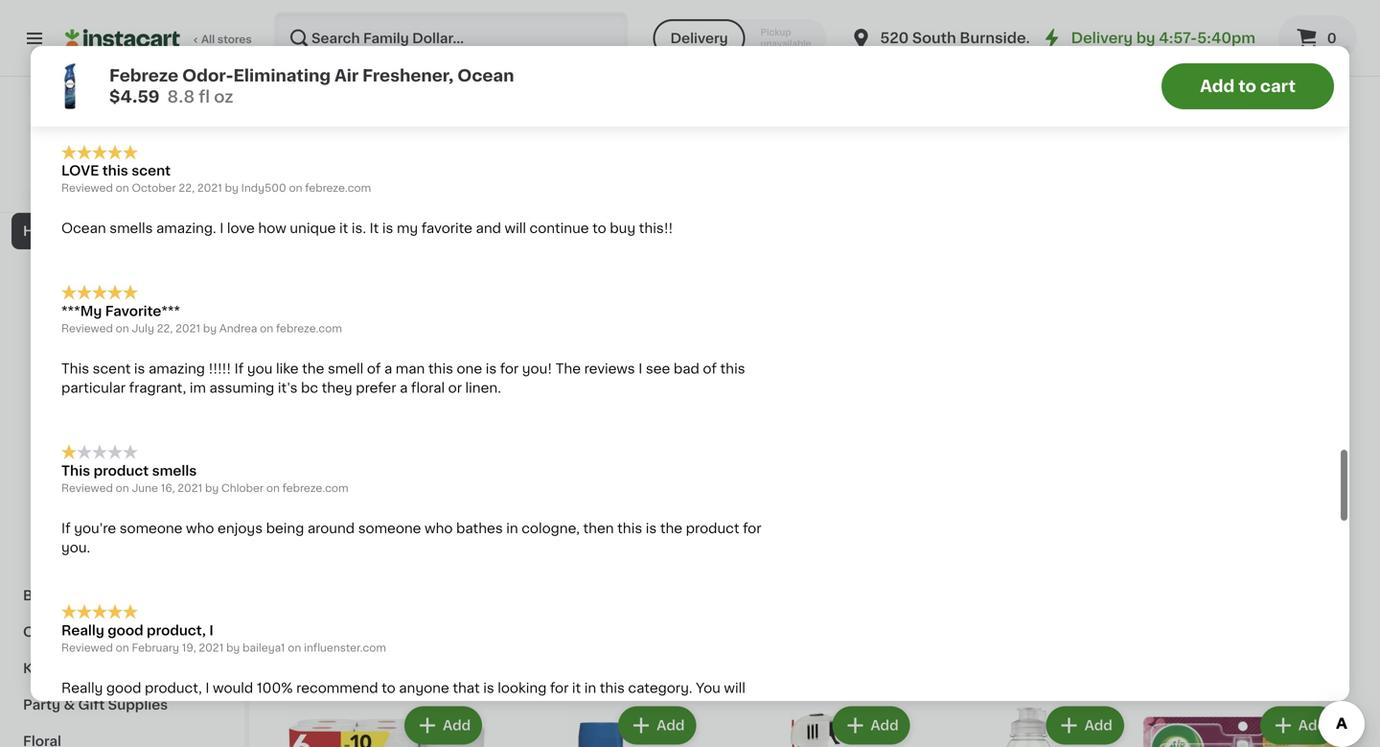Task type: locate. For each thing, give the bounding box(es) containing it.
to
[[1239, 78, 1257, 94], [593, 222, 607, 235], [382, 681, 396, 695]]

2021 up amazing.
[[197, 183, 222, 193]]

i up 'would'
[[209, 624, 214, 637]]

stores
[[218, 34, 252, 45]]

of right "bad"
[[703, 362, 717, 376]]

1 horizontal spatial then
[[584, 522, 614, 535]]

$ down im
[[292, 119, 299, 130]]

my down the water.
[[180, 81, 201, 95]]

2 horizontal spatial 7
[[727, 118, 739, 138]]

then left another.
[[146, 720, 177, 733]]

how inside [this review was collected as part of a promotion.] rhos os a great product i wiped off my counters 2 days ago with aoap n water. recievedthos new productin mail last night and wiped down this morning and i cant believe how dirty my counter was. im ao happy this product landed in my lap! will.buy!
[[113, 81, 141, 95]]

x
[[297, 218, 303, 229]]

ocean down holiday essentials
[[61, 222, 106, 235]]

2021 right 16,
[[178, 483, 203, 493]]

1 vertical spatial oz
[[340, 218, 353, 229]]

0 horizontal spatial 2
[[288, 218, 294, 229]]

0 horizontal spatial ocean
[[61, 222, 106, 235]]

febreze.com inside ***my favorite*** reviewed on july 22, 2021 by andrea on febreze.com
[[276, 323, 342, 334]]

oz left it
[[340, 218, 353, 229]]

$ 7 19 down landed
[[506, 118, 539, 138]]

air up refill,
[[288, 163, 306, 176]]

1 horizontal spatial will
[[724, 681, 746, 695]]

0 vertical spatial air
[[335, 68, 359, 84]]

smells
[[110, 222, 153, 235], [152, 464, 197, 478]]

product group containing 13
[[288, 306, 486, 684]]

2 horizontal spatial to
[[1239, 78, 1257, 94]]

0 horizontal spatial $ 8 09
[[934, 118, 971, 138]]

2 vertical spatial febreze.com
[[283, 483, 349, 493]]

i inside really good product, i reviewed on february 19, 2021 by baileya1 on influenster.com
[[209, 624, 214, 637]]

my left lap!
[[530, 81, 552, 95]]

scent up particular
[[93, 362, 131, 376]]

since
[[594, 700, 630, 714]]

1 horizontal spatial 7
[[513, 118, 525, 138]]

man
[[396, 362, 425, 376]]

like
[[276, 362, 299, 376], [318, 700, 341, 714]]

1 vertical spatial product,
[[145, 681, 202, 695]]

8 down south
[[941, 118, 955, 138]]

39
[[742, 516, 757, 526]]

0 horizontal spatial 22,
[[157, 323, 173, 334]]

product, inside really good product, i would 100% recommend to anyone that is looking for it in this category. you will 100% love love love it. i didn't think i'd like it as much as i did but i do and i have since first getting it, gotten another and then another.
[[145, 681, 202, 695]]

1 vertical spatial if
[[61, 522, 71, 535]]

cleaning
[[35, 297, 94, 311], [35, 480, 94, 493]]

1 cleaning from the top
[[35, 297, 94, 311]]

who left enjoys
[[186, 522, 214, 535]]

burnside
[[960, 31, 1027, 45]]

all
[[201, 34, 215, 45]]

all stores link
[[65, 12, 253, 65]]

2021 inside really good product, i reviewed on february 19, 2021 by baileya1 on influenster.com
[[199, 642, 224, 653]]

baileya1
[[243, 642, 285, 653]]

you.
[[61, 541, 90, 554]]

getting
[[664, 700, 713, 714]]

will inside really good product, i would 100% recommend to anyone that is looking for it in this category. you will 100% love love love it. i didn't think i'd like it as much as i did but i do and i have since first getting it, gotten another and then another.
[[724, 681, 746, 695]]

is left 6
[[646, 522, 657, 535]]

it,
[[716, 700, 729, 714]]

love down indy500
[[227, 222, 255, 235]]

really up "kitchen supplies"
[[61, 624, 104, 637]]

delivery for delivery by 4:57-5:40pm
[[1072, 31, 1134, 45]]

2 7 from the left
[[727, 118, 739, 138]]

0 vertical spatial febreze.com
[[305, 183, 371, 193]]

$ 8 09 down delivery by 4:57-5:40pm
[[1148, 118, 1186, 138]]

delivery
[[1072, 31, 1134, 45], [671, 32, 729, 45]]

1 horizontal spatial ocean
[[458, 68, 514, 84]]

1 horizontal spatial as
[[357, 700, 372, 714]]

1 horizontal spatial the
[[661, 522, 683, 535]]

8 down delivery by 4:57-5:40pm
[[1155, 118, 1169, 138]]

household
[[23, 224, 98, 238]]

then inside really good product, i would 100% recommend to anyone that is looking for it in this category. you will 100% love love love it. i didn't think i'd like it as much as i did but i do and i have since first getting it, gotten another and then another.
[[146, 720, 177, 733]]

cleaning left "solutions"
[[35, 297, 94, 311]]

ocean inside "febreze odor-eliminating air freshener, ocean $4.59 8.8 fl oz"
[[458, 68, 514, 84]]

the inside if you're someone who enjoys being around someone who bathes in cologne, then this is the product for you.
[[661, 522, 683, 535]]

add to cart button
[[1162, 63, 1335, 109]]

view pricing policy
[[65, 165, 168, 176]]

fl inside "febreze odor-eliminating air freshener, ocean $4.59 8.8 fl oz"
[[199, 89, 210, 105]]

in inside [this review was collected as part of a promotion.] rhos os a great product i wiped off my counters 2 days ago with aoap n water. recievedthos new productin mail last night and wiped down this morning and i cant believe how dirty my counter was. im ao happy this product landed in my lap! will.buy!
[[515, 81, 527, 95]]

1 vertical spatial really
[[61, 681, 103, 695]]

0 vertical spatial ocean
[[458, 68, 514, 84]]

delivery inside delivery button
[[671, 32, 729, 45]]

pricing
[[94, 165, 132, 176]]

if you're someone who enjoys being around someone who bathes in cologne, then this is the product for you.
[[61, 522, 762, 554]]

None search field
[[274, 12, 629, 65]]

who left 'bathes'
[[425, 522, 453, 535]]

scent inside love this scent reviewed on october 22, 2021 by indy500 on febreze.com
[[132, 164, 171, 178]]

morning
[[650, 62, 706, 76]]

100%
[[49, 185, 78, 195], [257, 681, 293, 695], [61, 700, 98, 714]]

[this
[[61, 43, 95, 56]]

1 vertical spatial 22,
[[157, 323, 173, 334]]

product, inside really good product, i reviewed on february 19, 2021 by baileya1 on influenster.com
[[147, 624, 206, 637]]

delivery up morning
[[671, 32, 729, 45]]

1 vertical spatial how
[[258, 222, 287, 235]]

reviewed inside love this scent reviewed on october 22, 2021 by indy500 on febreze.com
[[61, 183, 113, 193]]

all stores
[[201, 34, 252, 45]]

policy
[[134, 165, 168, 176]]

then inside if you're someone who enjoys being around someone who bathes in cologne, then this is the product for you.
[[584, 522, 614, 535]]

& for foil
[[62, 370, 72, 384]]

0
[[1328, 32, 1337, 45]]

reviewed up housewares
[[61, 483, 113, 493]]

1 vertical spatial smells
[[152, 464, 197, 478]]

as left 'much'
[[357, 700, 372, 714]]

service type group
[[654, 19, 827, 58]]

product, up it.
[[145, 681, 202, 695]]

0 horizontal spatial how
[[113, 81, 141, 95]]

2 horizontal spatial for
[[743, 522, 762, 535]]

plastic
[[76, 370, 121, 384]]

1 horizontal spatial $ 8 09
[[1148, 118, 1186, 138]]

1 vertical spatial the
[[661, 522, 683, 535]]

would
[[213, 681, 253, 695]]

really up gift
[[61, 681, 103, 695]]

1 $ 7 19 from the left
[[292, 118, 325, 138]]

0 horizontal spatial oz
[[214, 89, 234, 105]]

air inside air wick® plug in scented oil refill, 2ct, hawaii
[[288, 163, 306, 176]]

great
[[472, 43, 507, 56]]

love up another
[[101, 700, 129, 714]]

i up lap!
[[567, 43, 571, 56]]

reviewed down love
[[61, 183, 113, 193]]

do
[[502, 700, 519, 714]]

by left the baileya1 at the left bottom
[[226, 642, 240, 653]]

0 vertical spatial 2
[[729, 43, 738, 56]]

cleaning tools link
[[12, 468, 233, 504]]

0 horizontal spatial scent
[[93, 362, 131, 376]]

will
[[505, 222, 526, 235], [724, 681, 746, 695]]

this
[[622, 62, 647, 76], [380, 81, 405, 95], [102, 164, 128, 178], [429, 362, 454, 376], [721, 362, 746, 376], [618, 522, 643, 535], [600, 681, 625, 695]]

0 horizontal spatial $ 7 19
[[292, 118, 325, 138]]

0 horizontal spatial 8
[[941, 118, 955, 138]]

like down recommend
[[318, 700, 341, 714]]

tools
[[98, 480, 133, 493]]

1 horizontal spatial fl
[[305, 634, 312, 645]]

0 vertical spatial 22,
[[179, 183, 195, 193]]

will left continue
[[505, 222, 526, 235]]

wiped up down
[[574, 43, 615, 56]]

mail
[[411, 62, 439, 76]]

$ left 39
[[720, 516, 727, 526]]

is up linen.
[[486, 362, 497, 376]]

2 really from the top
[[61, 681, 103, 695]]

2 vertical spatial for
[[550, 681, 569, 695]]

1 19 from the left
[[313, 119, 325, 130]]

0 horizontal spatial fl
[[199, 89, 210, 105]]

59
[[529, 516, 543, 526]]

this inside really good product, i would 100% recommend to anyone that is looking for it in this category. you will 100% love love love it. i didn't think i'd like it as much as i did but i do and i have since first getting it, gotten another and then another.
[[600, 681, 625, 695]]

add for fourth "add" "button" from left
[[1085, 719, 1113, 732]]

how left x
[[258, 222, 287, 235]]

0 horizontal spatial will
[[505, 222, 526, 235]]

i left the see
[[639, 362, 643, 376]]

this for this scent is amazing !!!!! if you like the smell of a man this one is for you! the reviews i see bad of this particular fragrant, im assuming it's bc they prefer a floral or linen.
[[61, 362, 89, 376]]

0 vertical spatial scent
[[132, 164, 171, 178]]

0 vertical spatial cleaning
[[35, 297, 94, 311]]

ocean down great
[[458, 68, 514, 84]]

of inside [this review was collected as part of a promotion.] rhos os a great product i wiped off my counters 2 days ago with aoap n water. recievedthos new productin mail last night and wiped down this morning and i cant believe how dirty my counter was. im ao happy this product landed in my lap! will.buy!
[[292, 43, 306, 56]]

delivery inside "delivery by 4:57-5:40pm" link
[[1072, 31, 1134, 45]]

how down aoap
[[113, 81, 141, 95]]

good inside really good product, i would 100% recommend to anyone that is looking for it in this category. you will 100% love love love it. i didn't think i'd like it as much as i did but i do and i have since first getting it, gotten another and then another.
[[106, 681, 141, 695]]

by left 4:57-
[[1137, 31, 1156, 45]]

1 vertical spatial good
[[106, 681, 141, 695]]

22, right october
[[179, 183, 195, 193]]

0 vertical spatial if
[[235, 362, 244, 376]]

in left 59
[[507, 522, 519, 535]]

im
[[190, 381, 206, 395]]

2021
[[197, 183, 222, 193], [176, 323, 201, 334], [178, 483, 203, 493], [199, 642, 224, 653]]

1 someone from the left
[[120, 522, 183, 535]]

on
[[116, 183, 129, 193], [289, 183, 303, 193], [116, 323, 129, 334], [260, 323, 274, 334], [116, 483, 129, 493], [266, 483, 280, 493], [116, 642, 129, 653], [288, 642, 301, 653]]

is up fragrant,
[[134, 362, 145, 376]]

in inside really good product, i would 100% recommend to anyone that is looking for it in this category. you will 100% love love love it. i didn't think i'd like it as much as i did but i do and i have since first getting it, gotten another and then another.
[[585, 681, 597, 695]]

in up have
[[585, 681, 597, 695]]

good
[[108, 624, 144, 637], [106, 681, 141, 695]]

1 horizontal spatial like
[[318, 700, 341, 714]]

i left cant
[[738, 62, 742, 76]]

1 horizontal spatial who
[[425, 522, 453, 535]]

reviewed inside ***my favorite*** reviewed on july 22, 2021 by andrea on febreze.com
[[61, 323, 113, 334]]

in inside air wick® plug in scented oil refill, 2ct, hawaii
[[387, 163, 398, 176]]

will.buy!
[[584, 81, 641, 95]]

1 horizontal spatial oz
[[315, 634, 327, 645]]

1 add button from the left
[[407, 708, 481, 743]]

1 vertical spatial then
[[146, 720, 177, 733]]

1 vertical spatial this
[[61, 464, 90, 478]]

this down productin
[[380, 81, 405, 95]]

i right it.
[[211, 700, 215, 714]]

1 vertical spatial febreze.com
[[276, 323, 342, 334]]

2 reviewed from the top
[[61, 323, 113, 334]]

1 really from the top
[[61, 624, 104, 637]]

1 horizontal spatial to
[[593, 222, 607, 235]]

is inside if you're someone who enjoys being around someone who bathes in cologne, then this is the product for you.
[[646, 522, 657, 535]]

1 09 from the left
[[957, 119, 971, 130]]

lap!
[[555, 81, 580, 95]]

as
[[242, 43, 257, 56], [357, 700, 372, 714], [417, 700, 432, 714]]

100% up think
[[257, 681, 293, 695]]

scent
[[132, 164, 171, 178], [93, 362, 131, 376]]

will up it,
[[724, 681, 746, 695]]

a up the new
[[309, 43, 317, 56]]

for left "you!"
[[500, 362, 519, 376]]

$ 4 59
[[506, 515, 543, 535]]

3 7 from the left
[[513, 118, 525, 138]]

0 horizontal spatial to
[[382, 681, 396, 695]]

this inside this product smells reviewed on june 16, 2021 by chlober on febreze.com
[[61, 464, 90, 478]]

like up it's
[[276, 362, 299, 376]]

supplies down kitchen supplies link
[[108, 698, 168, 712]]

good inside really good product, i reviewed on february 19, 2021 by baileya1 on influenster.com
[[108, 624, 144, 637]]

really inside really good product, i would 100% recommend to anyone that is looking for it in this category. you will 100% love love love it. i didn't think i'd like it as much as i did but i do and i have since first getting it, gotten another and then another.
[[61, 681, 103, 695]]

0 vertical spatial then
[[584, 522, 614, 535]]

09 down 520 south burnside avenue popup button at top right
[[957, 119, 971, 130]]

it
[[370, 222, 379, 235]]

febreze.com inside love this scent reviewed on october 22, 2021 by indy500 on febreze.com
[[305, 183, 371, 193]]

fl right 1.34
[[330, 218, 338, 229]]

1 horizontal spatial scent
[[132, 164, 171, 178]]

2 vertical spatial fl
[[305, 634, 312, 645]]

air wick® plug in scented oil refill, 2ct, hawaii
[[288, 163, 481, 195]]

good for really good product, i would 100% recommend to anyone that is looking for it in this category. you will 100% love love love it. i didn't think i'd like it as much as i did but i do and i have since first getting it, gotten another and then another.
[[106, 681, 141, 695]]

0 horizontal spatial of
[[292, 43, 306, 56]]

& left craft
[[70, 625, 81, 639]]

1 reviewed from the top
[[61, 183, 113, 193]]

1 vertical spatial to
[[593, 222, 607, 235]]

2 left the days
[[729, 43, 738, 56]]

2021 up amazing
[[176, 323, 201, 334]]

reviewed down ***my
[[61, 323, 113, 334]]

really inside really good product, i reviewed on february 19, 2021 by baileya1 on influenster.com
[[61, 624, 104, 637]]

1 vertical spatial scent
[[93, 362, 131, 376]]

continue
[[530, 222, 589, 235]]

this for this product smells reviewed on june 16, 2021 by chlober on febreze.com
[[61, 464, 90, 478]]

1 horizontal spatial 2
[[729, 43, 738, 56]]

cart
[[1261, 78, 1297, 94]]

0 horizontal spatial the
[[302, 362, 325, 376]]

reviewed
[[61, 183, 113, 193], [61, 323, 113, 334], [61, 483, 113, 493], [61, 642, 113, 653]]

for inside if you're someone who enjoys being around someone who bathes in cologne, then this is the product for you.
[[743, 522, 762, 535]]

if
[[235, 362, 244, 376], [61, 522, 71, 535]]

$ inside $ 4 59
[[506, 516, 513, 526]]

air inside "febreze odor-eliminating air freshener, ocean $4.59 8.8 fl oz"
[[335, 68, 359, 84]]

to inside really good product, i would 100% recommend to anyone that is looking for it in this category. you will 100% love love love it. i didn't think i'd like it as much as i did but i do and i have since first getting it, gotten another and then another.
[[382, 681, 396, 695]]

of right part
[[292, 43, 306, 56]]

fresheners
[[129, 443, 205, 456]]

2 19 from the left
[[527, 119, 539, 130]]

22, inside ***my favorite*** reviewed on july 22, 2021 by andrea on febreze.com
[[157, 323, 173, 334]]

1 vertical spatial like
[[318, 700, 341, 714]]

2 $ 7 19 from the left
[[506, 118, 539, 138]]

febreze.com inside this product smells reviewed on june 16, 2021 by chlober on febreze.com
[[283, 483, 349, 493]]

this inside this scent is amazing !!!!! if you like the smell of a man this one is for you! the reviews i see bad of this particular fragrant, im assuming it's bc they prefer a floral or linen.
[[61, 362, 89, 376]]

wiped up lap!
[[537, 62, 578, 76]]

0 horizontal spatial as
[[242, 43, 257, 56]]

2 add button from the left
[[621, 708, 695, 743]]

review
[[98, 43, 142, 56]]

1 horizontal spatial i
[[738, 62, 742, 76]]

0 vertical spatial the
[[302, 362, 325, 376]]

1 vertical spatial for
[[743, 522, 762, 535]]

as inside [this review was collected as part of a promotion.] rhos os a great product i wiped off my counters 2 days ago with aoap n water. recievedthos new productin mail last night and wiped down this morning and i cant believe how dirty my counter was. im ao happy this product landed in my lap! will.buy!
[[242, 43, 257, 56]]

for inside really good product, i would 100% recommend to anyone that is looking for it in this category. you will 100% love love love it. i didn't think i'd like it as much as i did but i do and i have since first getting it, gotten another and then another.
[[550, 681, 569, 695]]

2 this from the top
[[61, 464, 90, 478]]

product group
[[288, 0, 486, 268], [288, 306, 486, 684], [288, 703, 486, 747], [502, 703, 700, 747], [716, 703, 915, 747], [930, 703, 1129, 747], [1144, 703, 1343, 747]]

by
[[1137, 31, 1156, 45], [225, 183, 239, 193], [203, 323, 217, 334], [205, 483, 219, 493], [226, 642, 240, 653]]

much
[[376, 700, 414, 714]]

andrea
[[220, 323, 257, 334]]

to inside button
[[1239, 78, 1257, 94]]

air up tools
[[108, 443, 126, 456]]

2021 right 19,
[[199, 642, 224, 653]]

good up 'february'
[[108, 624, 144, 637]]

1 horizontal spatial air
[[288, 163, 306, 176]]

0 vertical spatial supplies
[[80, 662, 140, 675]]

was.
[[260, 81, 290, 95]]

by left andrea
[[203, 323, 217, 334]]

good for really good product, i reviewed on february 19, 2021 by baileya1 on influenster.com
[[108, 624, 144, 637]]

add inside add to cart button
[[1201, 78, 1236, 94]]

really good product, i would 100% recommend to anyone that is looking for it in this category. you will 100% love love love it. i didn't think i'd like it as much as i did but i do and i have since first getting it, gotten another and then another.
[[61, 681, 777, 733]]

in right landed
[[515, 81, 527, 95]]

delivery left 4:57-
[[1072, 31, 1134, 45]]

4 reviewed from the top
[[61, 642, 113, 653]]

holiday essentials
[[23, 188, 150, 201]]

0 horizontal spatial if
[[61, 522, 71, 535]]

product up tools
[[94, 464, 149, 478]]

supplies
[[80, 662, 140, 675], [108, 698, 168, 712]]

febreze.com up unscented
[[283, 483, 349, 493]]

1 horizontal spatial delivery
[[1072, 31, 1134, 45]]

if up you.
[[61, 522, 71, 535]]

landed
[[466, 81, 512, 95]]

2 $ 8 09 from the left
[[1148, 118, 1186, 138]]

1 vertical spatial 2
[[288, 218, 294, 229]]

$4.59
[[109, 89, 160, 105]]

this up cleaning tools
[[61, 464, 90, 478]]

the
[[302, 362, 325, 376], [661, 522, 683, 535]]

2 horizontal spatial oz
[[340, 218, 353, 229]]

1 horizontal spatial someone
[[358, 522, 421, 535]]

0 horizontal spatial who
[[186, 522, 214, 535]]

$ down landed
[[506, 119, 513, 130]]

2 vertical spatial to
[[382, 681, 396, 695]]

22, inside love this scent reviewed on october 22, 2021 by indy500 on febreze.com
[[179, 183, 195, 193]]

0 horizontal spatial 7
[[299, 118, 311, 138]]

2 09 from the left
[[1171, 119, 1186, 130]]

like inside this scent is amazing !!!!! if you like the smell of a man this one is for you! the reviews i see bad of this particular fragrant, im assuming it's bc they prefer a floral or linen.
[[276, 362, 299, 376]]

product,
[[147, 624, 206, 637], [145, 681, 202, 695]]

in up hawaii
[[387, 163, 398, 176]]

1 vertical spatial cleaning
[[35, 480, 94, 493]]

this down off
[[622, 62, 647, 76]]

2 cleaning from the top
[[35, 480, 94, 493]]

0 vertical spatial really
[[61, 624, 104, 637]]

1 horizontal spatial 09
[[1171, 119, 1186, 130]]

foil & plastic wrap
[[35, 370, 160, 384]]

really for really good product, i reviewed on february 19, 2021 by baileya1 on influenster.com
[[61, 624, 104, 637]]

this up since
[[600, 681, 625, 695]]

pest control
[[35, 552, 119, 566]]

it left is.
[[340, 222, 348, 235]]

smells inside this product smells reviewed on june 16, 2021 by chlober on febreze.com
[[152, 464, 197, 478]]

is inside really good product, i would 100% recommend to anyone that is looking for it in this category. you will 100% love love love it. i didn't think i'd like it as much as i did but i do and i have since first getting it, gotten another and then another.
[[484, 681, 495, 695]]

0 vertical spatial for
[[500, 362, 519, 376]]

0 vertical spatial wiped
[[574, 43, 615, 56]]

july
[[132, 323, 154, 334]]

happy
[[334, 81, 377, 95]]

2 horizontal spatial fl
[[330, 218, 338, 229]]

$ left 59
[[506, 516, 513, 526]]

0 horizontal spatial 19
[[313, 119, 325, 130]]

0 vertical spatial good
[[108, 624, 144, 637]]

amazing
[[149, 362, 205, 376]]

0 vertical spatial fl
[[199, 89, 210, 105]]

floral
[[411, 381, 445, 395]]

looking
[[498, 681, 547, 695]]

product right great
[[510, 43, 564, 56]]

then right cologne,
[[584, 522, 614, 535]]

49
[[741, 119, 755, 130]]

0 vertical spatial to
[[1239, 78, 1257, 94]]

oz inside "febreze odor-eliminating air freshener, ocean $4.59 8.8 fl oz"
[[214, 89, 234, 105]]

oz
[[214, 89, 234, 105], [340, 218, 353, 229], [315, 634, 327, 645]]

smells up 16,
[[152, 464, 197, 478]]

3 reviewed from the top
[[61, 483, 113, 493]]

[this review was collected as part of a promotion.] rhos os a great product i wiped off my counters 2 days ago with aoap n water. recievedthos new productin mail last night and wiped down this morning and i cant believe how dirty my counter was. im ao happy this product landed in my lap! will.buy!
[[61, 43, 775, 95]]

it
[[84, 82, 94, 95], [340, 222, 348, 235], [572, 681, 581, 695], [344, 700, 353, 714]]

reviewed up "kitchen supplies"
[[61, 642, 113, 653]]

this right "bad"
[[721, 362, 746, 376]]

like inside really good product, i would 100% recommend to anyone that is looking for it in this category. you will 100% love love love it. i didn't think i'd like it as much as i did but i do and i have since first getting it, gotten another and then another.
[[318, 700, 341, 714]]

1 this from the top
[[61, 362, 89, 376]]

$ 8 09 down 520 south burnside avenue popup button at top right
[[934, 118, 971, 138]]

!!!!!
[[209, 362, 231, 376]]

this up particular
[[61, 362, 89, 376]]

(44)
[[573, 222, 595, 233]]

office
[[23, 625, 67, 639]]

a down man
[[400, 381, 408, 395]]

0 horizontal spatial i
[[567, 43, 571, 56]]

assuming
[[210, 381, 275, 395]]

$ inside $ 6 39
[[720, 516, 727, 526]]

down
[[581, 62, 619, 76]]

0 vertical spatial i
[[567, 43, 571, 56]]

delivery by 4:57-5:40pm
[[1072, 31, 1256, 45]]

0 horizontal spatial air
[[108, 443, 126, 456]]

if right !!!!!
[[235, 362, 244, 376]]

that
[[453, 681, 480, 695]]

cleaning for cleaning tools
[[35, 480, 94, 493]]

as up recievedthos
[[242, 43, 257, 56]]

0 horizontal spatial someone
[[120, 522, 183, 535]]

0 horizontal spatial delivery
[[671, 32, 729, 45]]



Task type: describe. For each thing, give the bounding box(es) containing it.
they
[[322, 381, 353, 395]]

by inside this product smells reviewed on june 16, 2021 by chlober on febreze.com
[[205, 483, 219, 493]]

2021 inside this product smells reviewed on june 16, 2021 by chlober on febreze.com
[[178, 483, 203, 493]]

1 vertical spatial ocean
[[61, 222, 106, 235]]

$ down south
[[934, 119, 941, 130]]

kitchen supplies
[[23, 662, 140, 675]]

a left man
[[385, 362, 392, 376]]

and down 'looking' at the left of page
[[523, 700, 548, 714]]

counters
[[666, 43, 726, 56]]

100% satisfaction guarantee button
[[30, 178, 215, 198]]

new
[[311, 62, 339, 76]]

2 x 1.34 fl oz
[[288, 218, 353, 229]]

this inside love this scent reviewed on october 22, 2021 by indy500 on febreze.com
[[102, 164, 128, 178]]

n
[[159, 62, 167, 76]]

dirty
[[145, 81, 176, 95]]

didn't
[[218, 700, 258, 714]]

again
[[97, 82, 135, 95]]

i left do
[[494, 700, 498, 714]]

79
[[323, 516, 336, 526]]

1 8 from the left
[[941, 118, 955, 138]]

is right it
[[383, 222, 394, 235]]

i inside this scent is amazing !!!!! if you like the smell of a man this one is for you! the reviews i see bad of this particular fragrant, im assuming it's bc they prefer a floral or linen.
[[639, 362, 643, 376]]

add for third "add" "button"
[[871, 719, 899, 732]]

by inside really good product, i reviewed on february 19, 2021 by baileya1 on influenster.com
[[226, 642, 240, 653]]

3 add button from the left
[[835, 708, 909, 743]]

if inside if you're someone who enjoys being around someone who bathes in cologne, then this is the product for you.
[[61, 522, 71, 535]]

gift
[[78, 698, 105, 712]]

indy500
[[241, 183, 286, 193]]

2 vertical spatial 100%
[[61, 700, 98, 714]]

febreze.com for unique
[[305, 183, 371, 193]]

product, for reviewed
[[147, 624, 206, 637]]

candles & air fresheners link
[[12, 432, 233, 468]]

last
[[443, 62, 467, 76]]

this!!
[[639, 222, 674, 235]]

delivery button
[[654, 19, 746, 58]]

88
[[288, 634, 302, 645]]

rhos
[[403, 43, 437, 56]]

this up floral
[[429, 362, 454, 376]]

love down kitchen supplies link
[[132, 700, 160, 714]]

add for 1st "add" "button" from the left
[[443, 719, 471, 732]]

$ inside $ 13 79
[[292, 516, 299, 526]]

5 add button from the left
[[1263, 708, 1337, 743]]

100% inside 100% satisfaction guarantee button
[[49, 185, 78, 195]]

520 south burnside avenue button
[[850, 12, 1086, 65]]

add for 2nd "add" "button"
[[657, 719, 685, 732]]

reviews
[[585, 362, 635, 376]]

category.
[[629, 681, 693, 695]]

0 vertical spatial smells
[[110, 222, 153, 235]]

delivery for delivery
[[671, 32, 729, 45]]

linen.
[[466, 381, 501, 395]]

this inside if you're someone who enjoys being around someone who bathes in cologne, then this is the product for you.
[[618, 522, 643, 535]]

holiday
[[23, 188, 76, 201]]

you
[[247, 362, 273, 376]]

2 inside [this review was collected as part of a promotion.] rhos os a great product i wiped off my counters 2 days ago with aoap n water. recievedthos new productin mail last night and wiped down this morning and i cant believe how dirty my counter was. im ao happy this product landed in my lap! will.buy!
[[729, 43, 738, 56]]

hawaii
[[358, 182, 402, 195]]

october
[[132, 183, 176, 193]]

2 horizontal spatial of
[[703, 362, 717, 376]]

fragrant,
[[129, 381, 186, 395]]

1 $ 8 09 from the left
[[934, 118, 971, 138]]

i up it.
[[206, 681, 210, 695]]

and down party & gift supplies
[[117, 720, 142, 733]]

1 horizontal spatial how
[[258, 222, 287, 235]]

os
[[441, 43, 457, 56]]

scented
[[402, 163, 459, 176]]

& for office
[[70, 625, 81, 639]]

2 horizontal spatial as
[[417, 700, 432, 714]]

$ inside $ 7 49
[[720, 119, 727, 130]]

another
[[61, 720, 114, 733]]

this scent is amazing !!!!! if you like the smell of a man this one is for you! the reviews i see bad of this particular fragrant, im assuming it's bc they prefer a floral or linen.
[[61, 362, 746, 395]]

pest control link
[[12, 541, 233, 577]]

i left did
[[436, 700, 440, 714]]

i'd
[[298, 700, 315, 714]]

enjoys
[[218, 522, 263, 535]]

lists link
[[12, 107, 233, 146]]

if inside this scent is amazing !!!!! if you like the smell of a man this one is for you! the reviews i see bad of this particular fragrant, im assuming it's bc they prefer a floral or linen.
[[235, 362, 244, 376]]

by inside ***my favorite*** reviewed on july 22, 2021 by andrea on febreze.com
[[203, 323, 217, 334]]

and down counters
[[710, 62, 735, 76]]

2 8 from the left
[[1155, 118, 1169, 138]]

baby link
[[12, 577, 233, 614]]

& for party
[[64, 698, 75, 712]]

really for really good product, i would 100% recommend to anyone that is looking for it in this category. you will 100% love love love it. i didn't think i'd like it as much as i did but i do and i have since first getting it, gotten another and then another.
[[61, 681, 103, 695]]

anyone
[[399, 681, 450, 695]]

gotten
[[732, 700, 777, 714]]

chlober
[[222, 483, 264, 493]]

4 add button from the left
[[1049, 708, 1123, 743]]

in inside if you're someone who enjoys being around someone who bathes in cologne, then this is the product for you.
[[507, 522, 519, 535]]

product group containing 7
[[288, 0, 486, 268]]

2021 inside ***my favorite*** reviewed on july 22, 2021 by andrea on febreze.com
[[176, 323, 201, 334]]

my right off
[[641, 43, 663, 56]]

june
[[132, 483, 158, 493]]

ago
[[61, 62, 87, 76]]

0 vertical spatial will
[[505, 222, 526, 235]]

cologne,
[[522, 522, 580, 535]]

it up have
[[572, 681, 581, 695]]

product inside if you're someone who enjoys being around someone who bathes in cologne, then this is the product for you.
[[686, 522, 740, 535]]

a right 'os'
[[460, 43, 468, 56]]

cleaning for cleaning solutions
[[35, 297, 94, 311]]

2 vertical spatial air
[[108, 443, 126, 456]]

1 vertical spatial i
[[738, 62, 742, 76]]

you!
[[522, 362, 553, 376]]

5:40pm
[[1198, 31, 1256, 45]]

february
[[132, 642, 179, 653]]

product, for would
[[145, 681, 202, 695]]

by inside love this scent reviewed on october 22, 2021 by indy500 on febreze.com
[[225, 183, 239, 193]]

party
[[23, 698, 60, 712]]

2 someone from the left
[[358, 522, 421, 535]]

holiday essentials link
[[12, 176, 233, 213]]

being
[[266, 522, 304, 535]]

favorite***
[[105, 305, 180, 318]]

1.34
[[306, 218, 328, 229]]

and right the night
[[508, 62, 534, 76]]

it right buy at the top
[[84, 82, 94, 95]]

$6.39 element
[[1144, 512, 1343, 537]]

$ 13 79
[[292, 515, 336, 535]]

1 7 from the left
[[299, 118, 311, 138]]

oil
[[462, 163, 481, 176]]

1 who from the left
[[186, 522, 214, 535]]

the
[[556, 362, 581, 376]]

scent inside this scent is amazing !!!!! if you like the smell of a man this one is for you! the reviews i see bad of this particular fragrant, im assuming it's bc they prefer a floral or linen.
[[93, 362, 131, 376]]

favorite
[[422, 222, 473, 235]]

1 horizontal spatial of
[[367, 362, 381, 376]]

family dollar logo image
[[104, 100, 140, 136]]

1 vertical spatial 100%
[[257, 681, 293, 695]]

another.
[[180, 720, 235, 733]]

candles
[[35, 443, 90, 456]]

2021 inside love this scent reviewed on october 22, 2021 by indy500 on febreze.com
[[197, 183, 222, 193]]

1 vertical spatial wiped
[[537, 62, 578, 76]]

aoap
[[122, 62, 156, 76]]

the inside this scent is amazing !!!!! if you like the smell of a man this one is for you! the reviews i see bad of this particular fragrant, im assuming it's bc they prefer a floral or linen.
[[302, 362, 325, 376]]

i right amazing.
[[220, 222, 224, 235]]

pest
[[35, 552, 65, 566]]

febreze odor-eliminating air freshener, ocean $4.59 8.8 fl oz
[[109, 68, 514, 105]]

avenue
[[1030, 31, 1086, 45]]

recommend
[[296, 681, 378, 695]]

cant
[[745, 62, 775, 76]]

reviewed inside really good product, i reviewed on february 19, 2021 by baileya1 on influenster.com
[[61, 642, 113, 653]]

instacart logo image
[[65, 27, 180, 50]]

believe
[[61, 81, 110, 95]]

foil & plastic wrap link
[[12, 359, 233, 395]]

my right it
[[397, 222, 418, 235]]

add for 5th "add" "button" from left
[[1299, 719, 1327, 732]]

household link
[[12, 213, 233, 249]]

buy it again link
[[12, 69, 233, 107]]

2 who from the left
[[425, 522, 453, 535]]

8.8
[[167, 89, 195, 105]]

cleaning solutions
[[35, 297, 161, 311]]

2 vertical spatial oz
[[315, 634, 327, 645]]

add to cart
[[1201, 78, 1297, 94]]

view
[[65, 165, 91, 176]]

for inside this scent is amazing !!!!! if you like the smell of a man this one is for you! the reviews i see bad of this particular fragrant, im assuming it's bc they prefer a floral or linen.
[[500, 362, 519, 376]]

really good product, i reviewed on february 19, 2021 by baileya1 on influenster.com
[[61, 624, 386, 653]]

i left have
[[551, 700, 555, 714]]

febreze.com for around
[[283, 483, 349, 493]]

office & craft
[[23, 625, 120, 639]]

one
[[457, 362, 483, 376]]

dollar
[[126, 143, 167, 156]]

1 vertical spatial supplies
[[108, 698, 168, 712]]

product down mail
[[409, 81, 462, 95]]

solutions
[[98, 297, 161, 311]]

and right favorite in the top left of the page
[[476, 222, 502, 235]]

particular
[[61, 381, 126, 395]]

kitchen supplies link
[[12, 650, 233, 687]]

foil
[[35, 370, 58, 384]]

1 vertical spatial fl
[[330, 218, 338, 229]]

reviewed inside this product smells reviewed on june 16, 2021 by chlober on febreze.com
[[61, 483, 113, 493]]

it down recommend
[[344, 700, 353, 714]]

4
[[513, 515, 527, 535]]

& for candles
[[94, 443, 104, 456]]

product inside this product smells reviewed on june 16, 2021 by chlober on febreze.com
[[94, 464, 149, 478]]

see
[[646, 362, 671, 376]]

2ct,
[[328, 182, 354, 195]]

productin
[[342, 62, 408, 76]]

***my
[[61, 305, 102, 318]]

love left it.
[[163, 700, 191, 714]]

febreze
[[109, 68, 179, 84]]

$ down "delivery by 4:57-5:40pm" link
[[1148, 119, 1155, 130]]



Task type: vqa. For each thing, say whether or not it's contained in the screenshot.


